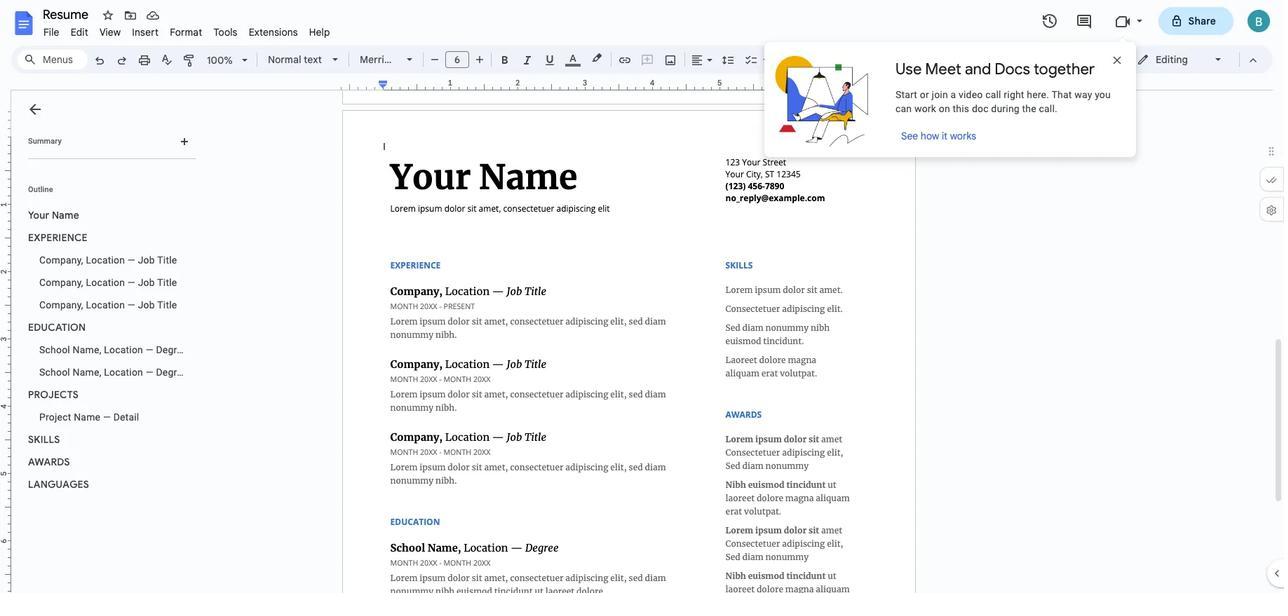 Task type: describe. For each thing, give the bounding box(es) containing it.
highlight color image
[[589, 50, 605, 67]]

Font size field
[[445, 51, 475, 69]]

file menu item
[[38, 24, 65, 41]]

edit
[[71, 26, 88, 39]]

meet
[[926, 60, 962, 79]]

Star checkbox
[[98, 6, 118, 25]]

awards
[[28, 456, 70, 469]]

Font size text field
[[446, 51, 469, 68]]

see how it works
[[901, 130, 977, 142]]

right
[[1004, 89, 1025, 100]]

Menus field
[[18, 50, 88, 69]]

this
[[953, 103, 970, 114]]

share button
[[1159, 7, 1234, 35]]

start or join a video call right here. that way you can work on this doc during the call.
[[896, 89, 1111, 114]]

normal
[[268, 53, 301, 66]]

1 name, from the top
[[73, 344, 101, 356]]

work
[[915, 103, 937, 114]]

the
[[1023, 103, 1037, 114]]

1 job from the top
[[138, 255, 155, 266]]

use
[[896, 60, 922, 79]]

outline
[[28, 185, 53, 194]]

1 company, from the top
[[39, 255, 83, 266]]

1 title from the top
[[157, 255, 177, 266]]

use meet and docs together application
[[0, 0, 1285, 593]]

edit menu item
[[65, 24, 94, 41]]

that
[[1052, 89, 1072, 100]]

checklist menu image
[[760, 51, 769, 55]]

or
[[920, 89, 929, 100]]

extensions
[[249, 26, 298, 39]]

project name — detail
[[39, 412, 139, 423]]

styles list. normal text selected. option
[[268, 50, 324, 69]]

1 degree from the top
[[156, 344, 188, 356]]

mode and view toolbar
[[1127, 46, 1265, 74]]

name for project
[[74, 412, 100, 423]]

extensions menu item
[[243, 24, 304, 41]]

education
[[28, 321, 86, 334]]

on
[[939, 103, 950, 114]]

3 title from the top
[[157, 300, 177, 311]]

3 job from the top
[[138, 300, 155, 311]]

tools
[[214, 26, 238, 39]]

2 job from the top
[[138, 277, 155, 288]]

Rename text field
[[38, 6, 97, 22]]

join
[[932, 89, 948, 100]]

call.
[[1039, 103, 1058, 114]]

file
[[43, 26, 59, 39]]

2 degree from the top
[[156, 367, 188, 378]]

3 company, location — job title from the top
[[39, 300, 177, 311]]

insert menu item
[[126, 24, 164, 41]]

merriweather
[[360, 53, 422, 66]]

it
[[942, 130, 948, 142]]

you
[[1095, 89, 1111, 100]]

experience
[[28, 232, 88, 244]]

3 company, from the top
[[39, 300, 83, 311]]

your name
[[28, 209, 79, 222]]

skills
[[28, 434, 60, 446]]



Task type: vqa. For each thing, say whether or not it's contained in the screenshot.
second Company, Location — Job Title
yes



Task type: locate. For each thing, give the bounding box(es) containing it.
name,
[[73, 344, 101, 356], [73, 367, 101, 378]]

menu bar inside menu bar banner
[[38, 18, 336, 41]]

detail
[[113, 412, 139, 423]]

1 vertical spatial school name, location — degree
[[39, 367, 188, 378]]

summary heading
[[28, 136, 62, 147]]

how
[[921, 130, 940, 142]]

school
[[39, 344, 70, 356], [39, 367, 70, 378]]

normal text
[[268, 53, 322, 66]]

merriweather option
[[360, 50, 422, 69]]

school name, location — degree
[[39, 344, 188, 356], [39, 367, 188, 378]]

help
[[309, 26, 330, 39]]

a
[[951, 89, 956, 100]]

0 vertical spatial company, location — job title
[[39, 255, 177, 266]]

school name, location — degree up detail at the bottom
[[39, 367, 188, 378]]

can
[[896, 103, 912, 114]]

call
[[986, 89, 1002, 100]]

1 vertical spatial degree
[[156, 367, 188, 378]]

2 vertical spatial job
[[138, 300, 155, 311]]

editing button
[[1127, 49, 1233, 70]]

doc
[[972, 103, 989, 114]]

top margin image
[[0, 111, 11, 141]]

document outline element
[[11, 90, 202, 593]]

1 vertical spatial title
[[157, 277, 177, 288]]

outline heading
[[11, 185, 202, 204]]

text
[[304, 53, 322, 66]]

projects
[[28, 389, 79, 401]]

1 vertical spatial company,
[[39, 277, 83, 288]]

share
[[1189, 15, 1216, 27]]

text color image
[[565, 50, 581, 67]]

together
[[1034, 60, 1095, 79]]

2 vertical spatial title
[[157, 300, 177, 311]]

summary
[[28, 137, 62, 146]]

name for your
[[52, 209, 79, 222]]

2 name, from the top
[[73, 367, 101, 378]]

company,
[[39, 255, 83, 266], [39, 277, 83, 288], [39, 300, 83, 311]]

title
[[157, 255, 177, 266], [157, 277, 177, 288], [157, 300, 177, 311]]

insert image image
[[663, 50, 679, 69]]

right margin image
[[871, 79, 915, 90]]

0 vertical spatial school
[[39, 344, 70, 356]]

2 company, from the top
[[39, 277, 83, 288]]

2 school name, location — degree from the top
[[39, 367, 188, 378]]

1 company, location — job title from the top
[[39, 255, 177, 266]]

here.
[[1027, 89, 1050, 100]]

during
[[992, 103, 1020, 114]]

help menu item
[[304, 24, 336, 41]]

school up projects
[[39, 367, 70, 378]]

see
[[901, 130, 918, 142]]

tools menu item
[[208, 24, 243, 41]]

view menu item
[[94, 24, 126, 41]]

editing
[[1156, 53, 1188, 66]]

1 vertical spatial company, location — job title
[[39, 277, 177, 288]]

see how it works button
[[896, 125, 982, 147]]

start
[[896, 89, 918, 100]]

name, down education
[[73, 344, 101, 356]]

0 vertical spatial company,
[[39, 255, 83, 266]]

1 vertical spatial job
[[138, 277, 155, 288]]

and
[[965, 60, 991, 79]]

format
[[170, 26, 202, 39]]

0 vertical spatial name
[[52, 209, 79, 222]]

school down education
[[39, 344, 70, 356]]

1 vertical spatial name
[[74, 412, 100, 423]]

2 company, location — job title from the top
[[39, 277, 177, 288]]

location
[[86, 255, 125, 266], [86, 277, 125, 288], [86, 300, 125, 311], [104, 344, 143, 356], [104, 367, 143, 378]]

project
[[39, 412, 71, 423]]

Zoom field
[[201, 50, 254, 71]]

docs
[[995, 60, 1031, 79]]

2 title from the top
[[157, 277, 177, 288]]

your
[[28, 209, 49, 222]]

company, location — job title
[[39, 255, 177, 266], [39, 277, 177, 288], [39, 300, 177, 311]]

1 vertical spatial name,
[[73, 367, 101, 378]]

2 school from the top
[[39, 367, 70, 378]]

1 school from the top
[[39, 344, 70, 356]]

0 vertical spatial school name, location — degree
[[39, 344, 188, 356]]

—
[[128, 255, 135, 266], [128, 277, 135, 288], [128, 300, 135, 311], [146, 344, 154, 356], [146, 367, 154, 378], [103, 412, 111, 423]]

insert
[[132, 26, 159, 39]]

name right project
[[74, 412, 100, 423]]

job
[[138, 255, 155, 266], [138, 277, 155, 288], [138, 300, 155, 311]]

menu bar
[[38, 18, 336, 41]]

degree
[[156, 344, 188, 356], [156, 367, 188, 378]]

format menu item
[[164, 24, 208, 41]]

school name, location — degree down education
[[39, 344, 188, 356]]

works
[[950, 130, 977, 142]]

2 vertical spatial company, location — job title
[[39, 300, 177, 311]]

1 school name, location — degree from the top
[[39, 344, 188, 356]]

0 vertical spatial degree
[[156, 344, 188, 356]]

use meet and docs together
[[896, 60, 1095, 79]]

1 vertical spatial school
[[39, 367, 70, 378]]

menu bar containing file
[[38, 18, 336, 41]]

Zoom text field
[[203, 51, 237, 70]]

left margin image
[[343, 79, 387, 90]]

line & paragraph spacing image
[[720, 50, 736, 69]]

2 vertical spatial company,
[[39, 300, 83, 311]]

0 vertical spatial name,
[[73, 344, 101, 356]]

main toolbar
[[87, 0, 940, 398]]

name
[[52, 209, 79, 222], [74, 412, 100, 423]]

languages
[[28, 478, 89, 491]]

0 vertical spatial job
[[138, 255, 155, 266]]

view
[[100, 26, 121, 39]]

0 vertical spatial title
[[157, 255, 177, 266]]

name up experience
[[52, 209, 79, 222]]

use meet and docs together alert dialog
[[765, 36, 1136, 157]]

menu bar banner
[[0, 0, 1285, 593]]

video
[[959, 89, 983, 100]]

way
[[1075, 89, 1093, 100]]

name, up projects
[[73, 367, 101, 378]]



